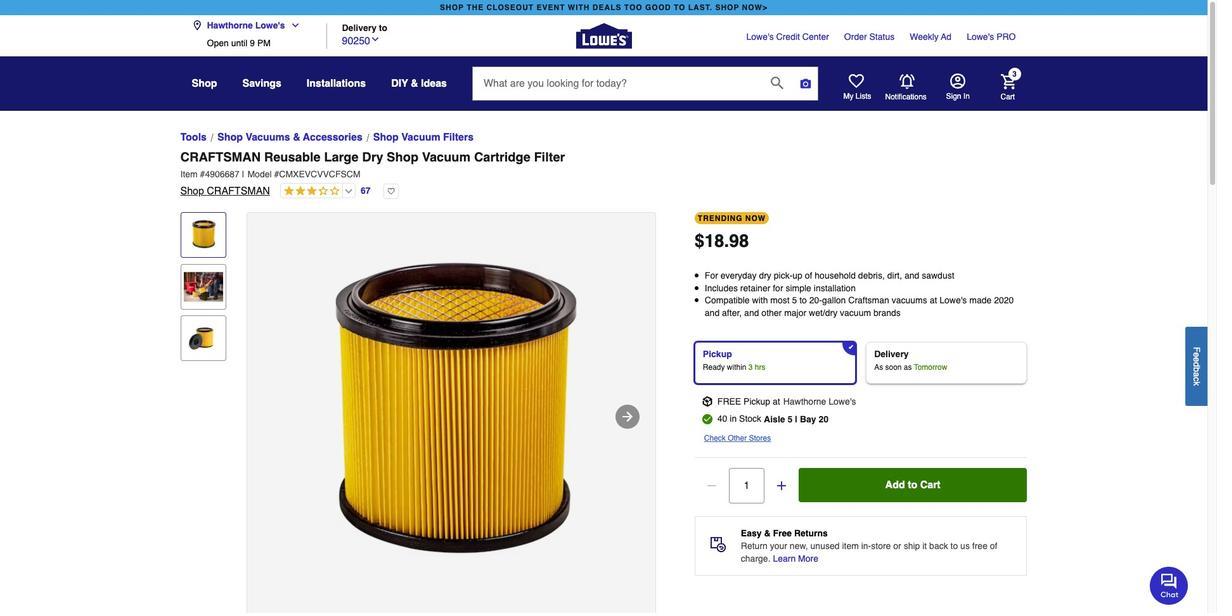 Task type: describe. For each thing, give the bounding box(es) containing it.
delivery as soon as tomorrow
[[874, 350, 947, 372]]

0 vertical spatial cart
[[1001, 92, 1015, 101]]

craftsman  #cmxevcvvcfscm - thumbnail image
[[184, 216, 223, 255]]

wet/dry
[[809, 308, 838, 318]]

within
[[727, 364, 747, 372]]

learn more
[[773, 554, 818, 564]]

soon
[[885, 364, 902, 372]]

easy
[[741, 529, 762, 539]]

craftsman  #cmxevcvvcfscm - thumbnail3 image
[[184, 319, 223, 358]]

cart inside button
[[920, 480, 941, 492]]

lowe's credit center
[[747, 32, 829, 42]]

craftsman reusable large dry shop vacuum cartridge filter item # 4906687 | model # cmxevcvvcfscm
[[180, 150, 565, 179]]

.
[[724, 231, 729, 251]]

sign
[[946, 92, 961, 101]]

diy & ideas button
[[391, 72, 447, 95]]

most
[[770, 296, 790, 306]]

1 horizontal spatial 3
[[1013, 70, 1017, 79]]

household
[[815, 271, 856, 281]]

shop vacuums & accessories link
[[217, 130, 363, 145]]

chat invite button image
[[1150, 567, 1189, 605]]

1 vertical spatial craftsman
[[207, 186, 270, 197]]

shop for shop vacuums & accessories
[[217, 132, 243, 143]]

20
[[819, 415, 829, 425]]

made
[[970, 296, 992, 306]]

0 horizontal spatial and
[[705, 308, 720, 318]]

center
[[803, 32, 829, 42]]

my lists link
[[844, 74, 871, 101]]

easy & free returns return your new, unused item in-store or ship it back to us free of charge.
[[741, 529, 998, 564]]

free
[[972, 542, 988, 552]]

40 in stock aisle 5 | bay 20
[[718, 414, 829, 425]]

stores
[[749, 435, 771, 443]]

tools
[[180, 132, 207, 143]]

1 horizontal spatial and
[[744, 308, 759, 318]]

aisle
[[764, 415, 785, 425]]

& inside 'link'
[[293, 132, 300, 143]]

with
[[752, 296, 768, 306]]

everyday
[[721, 271, 757, 281]]

now
[[745, 214, 766, 223]]

9
[[250, 38, 255, 48]]

sign in button
[[946, 74, 970, 101]]

sawdust
[[922, 271, 955, 281]]

shop vacuums & accessories
[[217, 132, 363, 143]]

until
[[231, 38, 247, 48]]

location image
[[192, 20, 202, 30]]

add to cart button
[[799, 469, 1027, 503]]

1 shop from the left
[[440, 3, 464, 12]]

trending
[[698, 214, 743, 223]]

pickup inside the pickup ready within 3 hrs
[[703, 350, 732, 360]]

1 # from the left
[[200, 169, 205, 179]]

k
[[1192, 382, 1202, 386]]

1 horizontal spatial pickup
[[744, 397, 770, 407]]

model
[[248, 169, 272, 179]]

after,
[[722, 308, 742, 318]]

dry
[[362, 150, 383, 165]]

pro
[[997, 32, 1016, 42]]

dry
[[759, 271, 771, 281]]

debris,
[[858, 271, 885, 281]]

a
[[1192, 372, 1202, 377]]

trending now
[[698, 214, 766, 223]]

craftsman  #cmxevcvvcfscm - thumbnail2 image
[[184, 267, 223, 307]]

Stepper number input field with increment and decrement buttons number field
[[729, 469, 764, 504]]

credit
[[776, 32, 800, 42]]

check circle filled image
[[702, 415, 712, 425]]

the
[[467, 3, 484, 12]]

90250
[[342, 35, 370, 47]]

shop vacuum filters link
[[373, 130, 474, 145]]

1 vertical spatial at
[[773, 397, 780, 407]]

vacuums
[[892, 296, 927, 306]]

pickup image
[[702, 397, 712, 407]]

ready
[[703, 364, 725, 372]]

chevron down image inside 90250 button
[[370, 34, 380, 44]]

check
[[704, 435, 726, 443]]

option group containing pickup
[[690, 338, 1032, 390]]

order status
[[844, 32, 895, 42]]

67
[[361, 186, 371, 196]]

chevron down image inside hawthorne lowe's button
[[285, 20, 300, 30]]

3 inside the pickup ready within 3 hrs
[[749, 364, 753, 372]]

shop the closeout event with deals too good to last. shop now> link
[[437, 0, 770, 15]]

ad
[[941, 32, 952, 42]]

hawthorne inside button
[[207, 20, 253, 30]]

add to cart
[[885, 480, 941, 492]]

retainer
[[740, 283, 771, 293]]

order status link
[[844, 30, 895, 43]]

diy & ideas
[[391, 78, 447, 89]]

last.
[[688, 3, 713, 12]]

lowe's home improvement notification center image
[[899, 74, 915, 89]]

delivery for as
[[874, 350, 909, 360]]

weekly ad link
[[910, 30, 952, 43]]

for
[[705, 271, 718, 281]]

lowe's home improvement account image
[[950, 74, 965, 89]]

2 shop from the left
[[715, 3, 739, 12]]

reusable
[[264, 150, 321, 165]]

check other stores button
[[704, 433, 771, 445]]

hrs
[[755, 364, 766, 372]]

to inside easy & free returns return your new, unused item in-store or ship it back to us free of charge.
[[951, 542, 958, 552]]

includes
[[705, 283, 738, 293]]

tomorrow
[[914, 364, 947, 372]]

20-
[[809, 296, 822, 306]]

bay
[[800, 415, 816, 425]]

unused
[[811, 542, 840, 552]]

4906687
[[205, 169, 240, 179]]

free pickup at hawthorne lowe's
[[718, 397, 856, 407]]

at inside for everyday dry pick-up of household debris, dirt, and sawdust includes retainer for simple installation compatible with most 5 to 20-gallon craftsman vacuums at lowe's made 2020 and after, and other major wet/dry vacuum brands
[[930, 296, 937, 306]]

f
[[1192, 347, 1202, 352]]



Task type: locate. For each thing, give the bounding box(es) containing it.
lowe's
[[255, 20, 285, 30], [747, 32, 774, 42], [967, 32, 994, 42], [940, 296, 967, 306], [829, 397, 856, 407]]

1 horizontal spatial shop
[[715, 3, 739, 12]]

& left free
[[764, 529, 771, 539]]

craftsman up the 4906687
[[180, 150, 261, 165]]

filters
[[443, 132, 474, 143]]

and down with
[[744, 308, 759, 318]]

0 vertical spatial at
[[930, 296, 937, 306]]

camera image
[[799, 77, 812, 90]]

notifications
[[885, 92, 927, 101]]

savings button
[[243, 72, 281, 95]]

5 inside for everyday dry pick-up of household debris, dirt, and sawdust includes retainer for simple installation compatible with most 5 to 20-gallon craftsman vacuums at lowe's made 2020 and after, and other major wet/dry vacuum brands
[[792, 296, 797, 306]]

delivery
[[342, 23, 377, 33], [874, 350, 909, 360]]

& right diy
[[411, 78, 418, 89]]

1 e from the top
[[1192, 352, 1202, 357]]

0 horizontal spatial pickup
[[703, 350, 732, 360]]

heart outline image
[[384, 184, 399, 199]]

shop inside craftsman reusable large dry shop vacuum cartridge filter item # 4906687 | model # cmxevcvvcfscm
[[387, 150, 419, 165]]

weekly
[[910, 32, 939, 42]]

0 vertical spatial &
[[411, 78, 418, 89]]

2 horizontal spatial and
[[905, 271, 920, 281]]

delivery up 90250
[[342, 23, 377, 33]]

of right free
[[990, 542, 998, 552]]

shop left the at the top left
[[440, 3, 464, 12]]

0 vertical spatial 3
[[1013, 70, 1017, 79]]

e
[[1192, 352, 1202, 357], [1192, 357, 1202, 362]]

shop right last.
[[715, 3, 739, 12]]

0 horizontal spatial shop
[[440, 3, 464, 12]]

shop for shop
[[192, 78, 217, 89]]

& inside button
[[411, 78, 418, 89]]

us
[[961, 542, 970, 552]]

0 vertical spatial craftsman
[[180, 150, 261, 165]]

event
[[537, 3, 565, 12]]

| inside 40 in stock aisle 5 | bay 20
[[795, 415, 798, 425]]

search image
[[771, 76, 784, 89]]

craftsman inside craftsman reusable large dry shop vacuum cartridge filter item # 4906687 | model # cmxevcvvcfscm
[[180, 150, 261, 165]]

5 up major
[[792, 296, 797, 306]]

1 vertical spatial delivery
[[874, 350, 909, 360]]

0 horizontal spatial chevron down image
[[285, 20, 300, 30]]

vacuum inside craftsman reusable large dry shop vacuum cartridge filter item # 4906687 | model # cmxevcvvcfscm
[[422, 150, 471, 165]]

None search field
[[472, 67, 818, 111]]

0 vertical spatial hawthorne
[[207, 20, 253, 30]]

0 horizontal spatial of
[[805, 271, 812, 281]]

0 vertical spatial 5
[[792, 296, 797, 306]]

add
[[885, 480, 905, 492]]

hawthorne
[[207, 20, 253, 30], [783, 397, 826, 407]]

arrow right image
[[620, 410, 635, 425]]

| inside craftsman reusable large dry shop vacuum cartridge filter item # 4906687 | model # cmxevcvvcfscm
[[242, 169, 244, 179]]

0 vertical spatial pickup
[[703, 350, 732, 360]]

& inside easy & free returns return your new, unused item in-store or ship it back to us free of charge.
[[764, 529, 771, 539]]

3 down the pro
[[1013, 70, 1017, 79]]

|
[[242, 169, 244, 179], [795, 415, 798, 425]]

| left model
[[242, 169, 244, 179]]

shop inside 'link'
[[217, 132, 243, 143]]

0 vertical spatial |
[[242, 169, 244, 179]]

0 horizontal spatial delivery
[[342, 23, 377, 33]]

delivery inside delivery as soon as tomorrow
[[874, 350, 909, 360]]

1 vertical spatial &
[[293, 132, 300, 143]]

0 horizontal spatial hawthorne
[[207, 20, 253, 30]]

shop up dry
[[373, 132, 399, 143]]

0 vertical spatial delivery
[[342, 23, 377, 33]]

installations
[[307, 78, 366, 89]]

craftsman
[[848, 296, 889, 306]]

lowe's credit center link
[[747, 30, 829, 43]]

minus image
[[706, 480, 718, 493]]

delivery up the soon
[[874, 350, 909, 360]]

for
[[773, 283, 783, 293]]

1 vertical spatial of
[[990, 542, 998, 552]]

2 vertical spatial &
[[764, 529, 771, 539]]

learn more link
[[773, 553, 818, 566]]

lowe's pro
[[967, 32, 1016, 42]]

f e e d b a c k
[[1192, 347, 1202, 386]]

1 horizontal spatial |
[[795, 415, 798, 425]]

pickup up stock on the bottom of page
[[744, 397, 770, 407]]

for everyday dry pick-up of household debris, dirt, and sawdust includes retainer for simple installation compatible with most 5 to 20-gallon craftsman vacuums at lowe's made 2020 and after, and other major wet/dry vacuum brands
[[705, 271, 1014, 318]]

shop right tools link
[[217, 132, 243, 143]]

with
[[568, 3, 590, 12]]

of right up
[[805, 271, 812, 281]]

1 horizontal spatial cart
[[1001, 92, 1015, 101]]

at up 40 in stock aisle 5 | bay 20
[[773, 397, 780, 407]]

1 vertical spatial chevron down image
[[370, 34, 380, 44]]

f e e d b a c k button
[[1186, 327, 1208, 406]]

&
[[411, 78, 418, 89], [293, 132, 300, 143], [764, 529, 771, 539]]

lowe's inside for everyday dry pick-up of household debris, dirt, and sawdust includes retainer for simple installation compatible with most 5 to 20-gallon craftsman vacuums at lowe's made 2020 and after, and other major wet/dry vacuum brands
[[940, 296, 967, 306]]

& up reusable
[[293, 132, 300, 143]]

& for easy
[[764, 529, 771, 539]]

craftsman  #cmxevcvvcfscm image
[[247, 213, 655, 614]]

cmxevcvvcfscm
[[279, 169, 361, 179]]

0 horizontal spatial #
[[200, 169, 205, 179]]

item
[[842, 542, 859, 552]]

0 horizontal spatial cart
[[920, 480, 941, 492]]

deals
[[593, 3, 622, 12]]

hawthorne up bay
[[783, 397, 826, 407]]

compatible
[[705, 296, 750, 306]]

free
[[718, 397, 741, 407]]

shop down item
[[180, 186, 204, 197]]

option group
[[690, 338, 1032, 390]]

1 vertical spatial |
[[795, 415, 798, 425]]

0 vertical spatial vacuum
[[401, 132, 440, 143]]

my lists
[[844, 92, 871, 101]]

shop for shop vacuum filters
[[373, 132, 399, 143]]

stock
[[739, 414, 761, 424]]

and right dirt,
[[905, 271, 920, 281]]

hawthorne lowe's button
[[192, 13, 305, 38]]

1 horizontal spatial &
[[411, 78, 418, 89]]

1 horizontal spatial chevron down image
[[370, 34, 380, 44]]

large
[[324, 150, 359, 165]]

1 horizontal spatial hawthorne
[[783, 397, 826, 407]]

pickup
[[703, 350, 732, 360], [744, 397, 770, 407]]

1 vertical spatial vacuum
[[422, 150, 471, 165]]

e up d in the bottom right of the page
[[1192, 352, 1202, 357]]

cart right add
[[920, 480, 941, 492]]

lowe's inside button
[[255, 20, 285, 30]]

learn
[[773, 554, 796, 564]]

1 vertical spatial 3
[[749, 364, 753, 372]]

plus image
[[775, 480, 788, 493]]

and down compatible
[[705, 308, 720, 318]]

your
[[770, 542, 787, 552]]

0 horizontal spatial &
[[293, 132, 300, 143]]

return
[[741, 542, 768, 552]]

2 # from the left
[[274, 169, 279, 179]]

| left bay
[[795, 415, 798, 425]]

sign in
[[946, 92, 970, 101]]

to
[[674, 3, 686, 12]]

item number 4 9 0 6 6 8 7 and model number c m x e v c v v c f s c m element
[[180, 168, 1027, 181]]

& for diy
[[411, 78, 418, 89]]

simple
[[786, 283, 811, 293]]

$
[[695, 231, 705, 251]]

open until 9 pm
[[207, 38, 271, 48]]

lowe's home improvement cart image
[[1001, 74, 1016, 89]]

1 vertical spatial hawthorne
[[783, 397, 826, 407]]

of inside for everyday dry pick-up of household debris, dirt, and sawdust includes retainer for simple installation compatible with most 5 to 20-gallon craftsman vacuums at lowe's made 2020 and after, and other major wet/dry vacuum brands
[[805, 271, 812, 281]]

good
[[645, 3, 671, 12]]

returns
[[794, 529, 828, 539]]

other
[[762, 308, 782, 318]]

d
[[1192, 362, 1202, 367]]

status
[[870, 32, 895, 42]]

lowe's home improvement logo image
[[576, 8, 632, 64]]

shop down open
[[192, 78, 217, 89]]

back
[[929, 542, 948, 552]]

lowe's pro link
[[967, 30, 1016, 43]]

vacuum down filters
[[422, 150, 471, 165]]

5 inside 40 in stock aisle 5 | bay 20
[[788, 415, 793, 425]]

# right item
[[200, 169, 205, 179]]

shop down shop vacuum filters
[[387, 150, 419, 165]]

dirt,
[[887, 271, 902, 281]]

craftsman down the 4906687
[[207, 186, 270, 197]]

1 vertical spatial cart
[[920, 480, 941, 492]]

to inside for everyday dry pick-up of household debris, dirt, and sawdust includes retainer for simple installation compatible with most 5 to 20-gallon craftsman vacuums at lowe's made 2020 and after, and other major wet/dry vacuum brands
[[800, 296, 807, 306]]

#
[[200, 169, 205, 179], [274, 169, 279, 179]]

and
[[905, 271, 920, 281], [705, 308, 720, 318], [744, 308, 759, 318]]

1 vertical spatial 5
[[788, 415, 793, 425]]

e up b
[[1192, 357, 1202, 362]]

0 vertical spatial of
[[805, 271, 812, 281]]

1 horizontal spatial of
[[990, 542, 998, 552]]

at right vacuums
[[930, 296, 937, 306]]

vacuums
[[246, 132, 290, 143]]

90250 button
[[342, 32, 380, 49]]

c
[[1192, 377, 1202, 382]]

5
[[792, 296, 797, 306], [788, 415, 793, 425]]

shop for shop craftsman
[[180, 186, 204, 197]]

ship
[[904, 542, 920, 552]]

of inside easy & free returns return your new, unused item in-store or ship it back to us free of charge.
[[990, 542, 998, 552]]

other
[[728, 435, 747, 443]]

1 horizontal spatial at
[[930, 296, 937, 306]]

vacuum left filters
[[401, 132, 440, 143]]

cart down lowe's home improvement cart image
[[1001, 92, 1015, 101]]

delivery for to
[[342, 23, 377, 33]]

# right model
[[274, 169, 279, 179]]

3 left hrs
[[749, 364, 753, 372]]

5 right aisle on the right of page
[[788, 415, 793, 425]]

Search Query text field
[[473, 67, 761, 100]]

or
[[893, 542, 901, 552]]

item
[[180, 169, 198, 179]]

pickup up ready
[[703, 350, 732, 360]]

open
[[207, 38, 229, 48]]

as
[[874, 364, 883, 372]]

3.3 stars image
[[281, 186, 340, 198]]

0 horizontal spatial 3
[[749, 364, 753, 372]]

check other stores
[[704, 435, 771, 443]]

1 horizontal spatial delivery
[[874, 350, 909, 360]]

lists
[[856, 92, 871, 101]]

hawthorne up "open until 9 pm"
[[207, 20, 253, 30]]

98
[[729, 231, 749, 251]]

0 vertical spatial chevron down image
[[285, 20, 300, 30]]

of
[[805, 271, 812, 281], [990, 542, 998, 552]]

0 horizontal spatial |
[[242, 169, 244, 179]]

1 vertical spatial pickup
[[744, 397, 770, 407]]

gallon
[[822, 296, 846, 306]]

cartridge
[[474, 150, 531, 165]]

chevron down image
[[285, 20, 300, 30], [370, 34, 380, 44]]

major
[[784, 308, 807, 318]]

2020
[[994, 296, 1014, 306]]

to inside button
[[908, 480, 918, 492]]

2 e from the top
[[1192, 357, 1202, 362]]

lowe's home improvement lists image
[[849, 74, 864, 89]]

2 horizontal spatial &
[[764, 529, 771, 539]]

pickup ready within 3 hrs
[[703, 350, 766, 372]]

1 horizontal spatial #
[[274, 169, 279, 179]]

0 horizontal spatial at
[[773, 397, 780, 407]]



Task type: vqa. For each thing, say whether or not it's contained in the screenshot.
leftmost Protection
no



